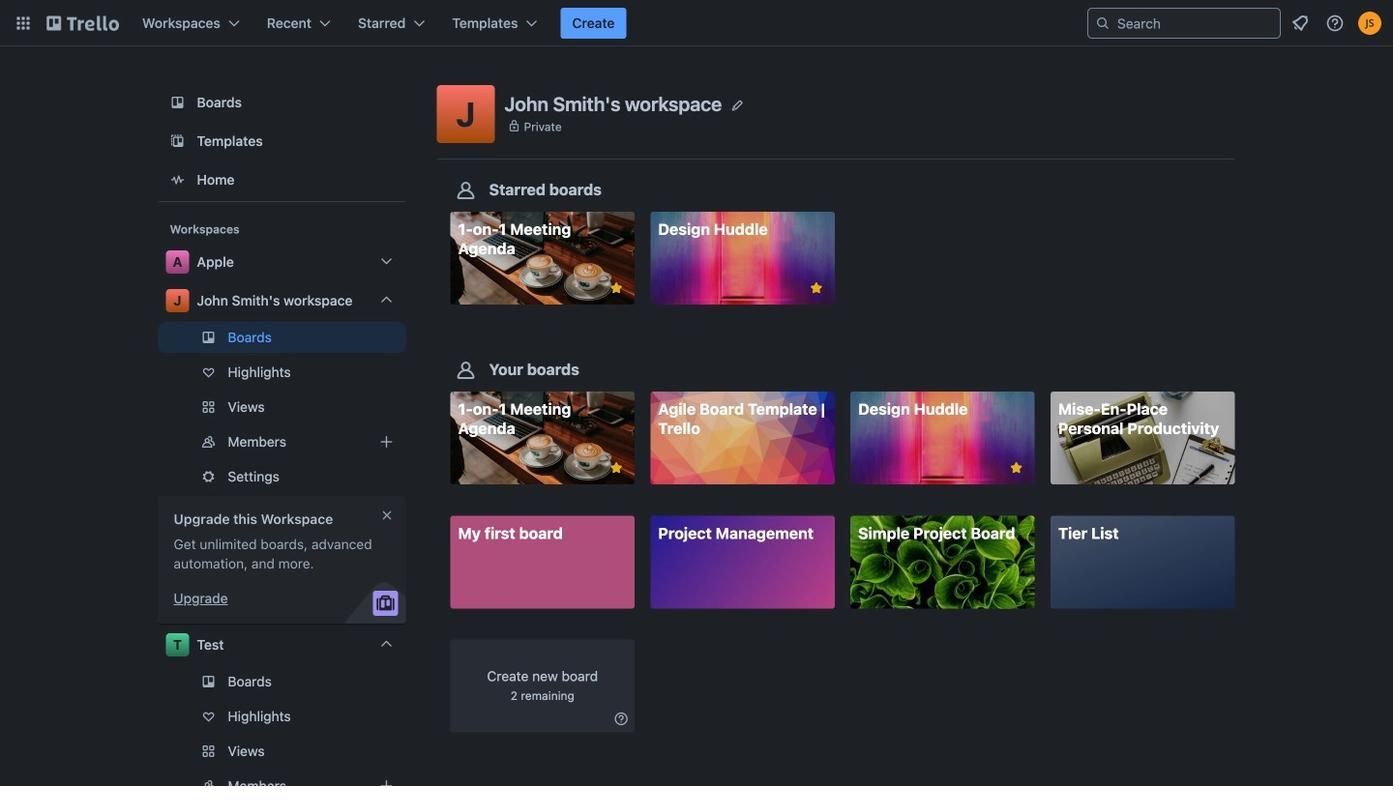 Task type: locate. For each thing, give the bounding box(es) containing it.
0 vertical spatial click to unstar this board. it will be removed from your starred list. image
[[608, 280, 625, 297]]

search image
[[1095, 15, 1111, 31]]

1 click to unstar this board. it will be removed from your starred list. image from the top
[[608, 280, 625, 297]]

click to unstar this board. it will be removed from your starred list. image
[[608, 280, 625, 297], [608, 460, 625, 477]]

0 notifications image
[[1289, 12, 1312, 35]]

primary element
[[0, 0, 1393, 46]]

sm image
[[612, 710, 631, 729]]

add image
[[375, 431, 398, 454]]

1 vertical spatial click to unstar this board. it will be removed from your starred list. image
[[608, 460, 625, 477]]

john smith (johnsmith38824343) image
[[1358, 12, 1382, 35]]



Task type: vqa. For each thing, say whether or not it's contained in the screenshot.
Primary 'element'
yes



Task type: describe. For each thing, give the bounding box(es) containing it.
open information menu image
[[1326, 14, 1345, 33]]

click to unstar this board. it will be removed from your starred list. image
[[808, 280, 825, 297]]

board image
[[166, 91, 189, 114]]

template board image
[[166, 130, 189, 153]]

2 click to unstar this board. it will be removed from your starred list. image from the top
[[608, 460, 625, 477]]

Search field
[[1111, 10, 1280, 37]]

home image
[[166, 168, 189, 192]]

add image
[[375, 775, 398, 787]]

back to home image
[[46, 8, 119, 39]]



